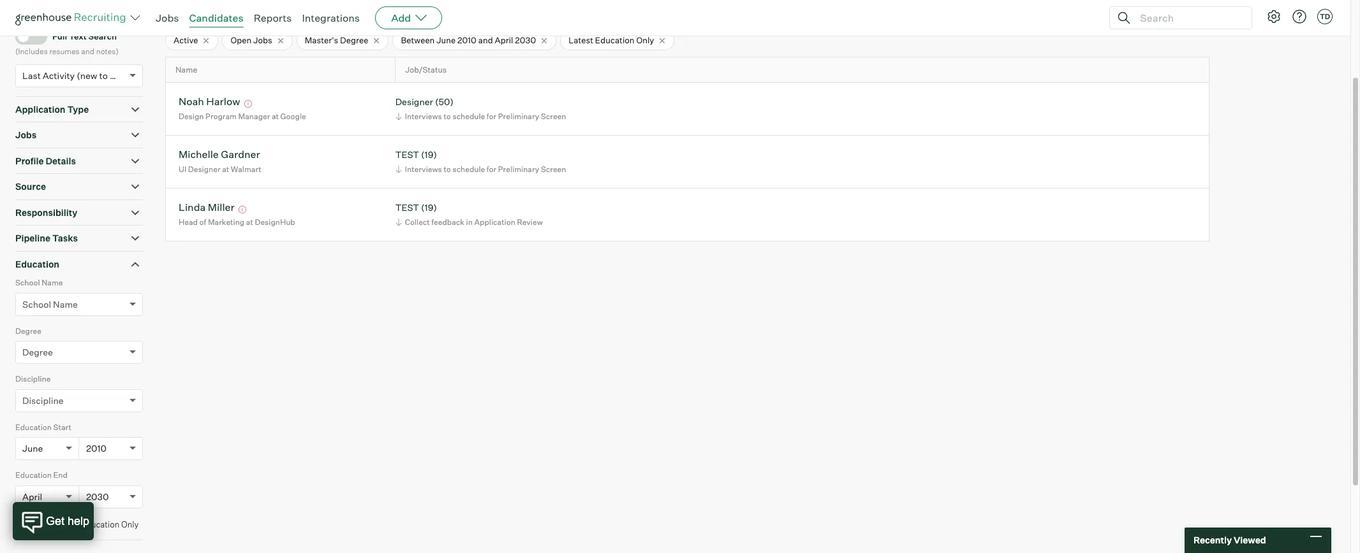 Task type: describe. For each thing, give the bounding box(es) containing it.
application type
[[15, 104, 89, 115]]

test (19) interviews to schedule for preliminary screen
[[395, 150, 566, 174]]

miller
[[208, 201, 235, 214]]

designer inside michelle gardner ui designer at walmart
[[188, 165, 220, 174]]

(new
[[77, 70, 97, 81]]

candidate
[[211, 8, 253, 19]]

education for education start
[[15, 423, 52, 432]]

2030 option
[[86, 492, 109, 503]]

applications
[[255, 8, 306, 19]]

td button
[[1318, 9, 1333, 24]]

linda miller has been in application review for more than 5 days image
[[237, 206, 248, 214]]

design program manager at google
[[179, 112, 306, 121]]

notes)
[[96, 47, 119, 56]]

1 vertical spatial name
[[42, 278, 63, 288]]

michelle gardner link
[[179, 148, 260, 163]]

last activity (new to old) option
[[22, 70, 126, 81]]

reports link
[[254, 11, 292, 24]]

0 horizontal spatial application
[[15, 104, 65, 115]]

application inside test (19) collect feedback in application review
[[474, 218, 515, 227]]

integrations link
[[302, 11, 360, 24]]

(50)
[[435, 97, 454, 107]]

add for add
[[391, 11, 411, 24]]

showing
[[165, 8, 202, 19]]

google
[[280, 112, 306, 121]]

school name element
[[15, 277, 143, 325]]

checkmark image
[[21, 31, 31, 40]]

for for (19)
[[487, 165, 497, 174]]

candidates
[[189, 11, 244, 24]]

recently
[[1194, 535, 1232, 546]]

Search text field
[[1137, 9, 1240, 27]]

(includes
[[15, 47, 48, 56]]

latest
[[569, 35, 593, 45]]

jobs link
[[156, 11, 179, 24]]

walmart
[[231, 165, 261, 174]]

between
[[401, 35, 435, 45]]

in
[[466, 218, 473, 227]]

education for education
[[15, 259, 59, 270]]

to for (19)
[[444, 165, 451, 174]]

to for activity
[[99, 70, 108, 81]]

text
[[69, 31, 87, 41]]

last activity (new to old)
[[22, 70, 126, 81]]

recently viewed
[[1194, 535, 1266, 546]]

designer (50) interviews to schedule for preliminary screen
[[395, 97, 566, 121]]

1 horizontal spatial only
[[636, 35, 654, 45]]

most recent education only
[[31, 520, 139, 530]]

start
[[53, 423, 71, 432]]

add button
[[375, 6, 442, 29]]

pipeline tasks
[[15, 233, 78, 244]]

0 vertical spatial jobs
[[156, 11, 179, 24]]

add for add candidate
[[1050, 9, 1067, 20]]

head of marketing at designhub
[[179, 218, 295, 227]]

1 vertical spatial jobs
[[253, 35, 272, 45]]

1 vertical spatial 2010
[[86, 444, 107, 454]]

noah harlow link
[[179, 95, 240, 110]]

1 horizontal spatial april
[[495, 35, 513, 45]]

Search candidates field
[[15, 3, 143, 24]]

profile details
[[15, 155, 76, 166]]

gardner
[[221, 148, 260, 161]]

1 horizontal spatial 2010
[[458, 35, 477, 45]]

tasks
[[52, 233, 78, 244]]

candidate
[[1069, 9, 1112, 20]]

active
[[174, 35, 198, 45]]

1 horizontal spatial and
[[478, 35, 493, 45]]

(19) for test (19) interviews to schedule for preliminary screen
[[421, 150, 437, 160]]

0 horizontal spatial only
[[121, 520, 139, 530]]

0 vertical spatial discipline
[[15, 375, 51, 384]]

feedback
[[432, 218, 464, 227]]

0 vertical spatial name
[[175, 65, 197, 75]]

between june 2010 and april 2030
[[401, 35, 536, 45]]

1 horizontal spatial 2030
[[515, 35, 536, 45]]

1 vertical spatial june
[[22, 444, 43, 454]]

designhub
[[255, 218, 295, 227]]

full text search (includes resumes and notes)
[[15, 31, 119, 56]]

master's degree
[[305, 35, 368, 45]]

1 vertical spatial school name
[[22, 299, 78, 310]]

(19) for test (19) collect feedback in application review
[[421, 203, 437, 213]]

0 horizontal spatial 2030
[[86, 492, 109, 503]]

responsibility
[[15, 207, 77, 218]]

marketing
[[208, 218, 245, 227]]

collect feedback in application review link
[[393, 216, 546, 228]]

add candidate link
[[1024, 3, 1125, 26]]

education end
[[15, 471, 68, 481]]

interviews for designer
[[405, 112, 442, 121]]

interviews to schedule for preliminary screen link for (19)
[[393, 163, 569, 175]]

master's
[[305, 35, 338, 45]]

last
[[22, 70, 41, 81]]

linda miller
[[179, 201, 235, 214]]

pipeline
[[15, 233, 50, 244]]

ui
[[179, 165, 186, 174]]

td
[[1320, 12, 1330, 21]]

collect
[[405, 218, 430, 227]]

bulk
[[1144, 9, 1162, 20]]

job/status
[[405, 65, 447, 75]]

test for test (19) collect feedback in application review
[[395, 203, 419, 213]]

reports
[[254, 11, 292, 24]]

preliminary for (50)
[[498, 112, 539, 121]]

0 vertical spatial school
[[15, 278, 40, 288]]

0 vertical spatial degree
[[340, 35, 368, 45]]

for for (50)
[[487, 112, 497, 121]]

details
[[46, 155, 76, 166]]

type
[[67, 104, 89, 115]]

integrations
[[302, 11, 360, 24]]

1 vertical spatial degree
[[15, 326, 41, 336]]



Task type: vqa. For each thing, say whether or not it's contained in the screenshot.
the topmost Save BUTTON the Save
no



Task type: locate. For each thing, give the bounding box(es) containing it.
test inside test (19) interviews to schedule for preliminary screen
[[395, 150, 419, 160]]

open jobs
[[231, 35, 272, 45]]

1 vertical spatial application
[[474, 218, 515, 227]]

0 vertical spatial school name
[[15, 278, 63, 288]]

schedule up test (19) collect feedback in application review at the top of the page
[[453, 165, 485, 174]]

source
[[15, 181, 46, 192]]

showing 3 candidate applications
[[165, 8, 306, 19]]

0 horizontal spatial add
[[391, 11, 411, 24]]

(19) down (50)
[[421, 150, 437, 160]]

2 interviews from the top
[[405, 165, 442, 174]]

0 vertical spatial interviews to schedule for preliminary screen link
[[393, 110, 569, 122]]

harlow
[[206, 95, 240, 108]]

interviews up collect
[[405, 165, 442, 174]]

open
[[231, 35, 252, 45]]

0 vertical spatial 2010
[[458, 35, 477, 45]]

1 vertical spatial for
[[487, 165, 497, 174]]

1 vertical spatial screen
[[541, 165, 566, 174]]

1 screen from the top
[[541, 112, 566, 121]]

1 schedule from the top
[[453, 112, 485, 121]]

june down education start
[[22, 444, 43, 454]]

interviews to schedule for preliminary screen link up test (19) collect feedback in application review at the top of the page
[[393, 163, 569, 175]]

0 vertical spatial june
[[437, 35, 456, 45]]

2030 left latest
[[515, 35, 536, 45]]

1 vertical spatial to
[[444, 112, 451, 121]]

linda miller link
[[179, 201, 235, 216]]

school name up degree element
[[22, 299, 78, 310]]

application down last
[[15, 104, 65, 115]]

1 vertical spatial designer
[[188, 165, 220, 174]]

1 horizontal spatial designer
[[395, 97, 433, 107]]

0 vertical spatial and
[[478, 35, 493, 45]]

at left 'google'
[[272, 112, 279, 121]]

test inside test (19) collect feedback in application review
[[395, 203, 419, 213]]

screen inside test (19) interviews to schedule for preliminary screen
[[541, 165, 566, 174]]

2 horizontal spatial jobs
[[253, 35, 272, 45]]

2 horizontal spatial at
[[272, 112, 279, 121]]

2 interviews to schedule for preliminary screen link from the top
[[393, 163, 569, 175]]

0 horizontal spatial jobs
[[15, 130, 37, 140]]

and inside the full text search (includes resumes and notes)
[[81, 47, 94, 56]]

1 vertical spatial test
[[395, 203, 419, 213]]

to for (50)
[[444, 112, 451, 121]]

linda
[[179, 201, 206, 214]]

2030
[[515, 35, 536, 45], [86, 492, 109, 503]]

discipline element
[[15, 373, 143, 422]]

for inside designer (50) interviews to schedule for preliminary screen
[[487, 112, 497, 121]]

education start
[[15, 423, 71, 432]]

old)
[[110, 70, 126, 81]]

(19)
[[421, 150, 437, 160], [421, 203, 437, 213]]

june
[[437, 35, 456, 45], [22, 444, 43, 454]]

1 horizontal spatial application
[[474, 218, 515, 227]]

program
[[205, 112, 237, 121]]

3
[[204, 8, 209, 19]]

head
[[179, 218, 198, 227]]

0 vertical spatial 2030
[[515, 35, 536, 45]]

interviews to schedule for preliminary screen link for (50)
[[393, 110, 569, 122]]

and
[[478, 35, 493, 45], [81, 47, 94, 56]]

education up june option
[[15, 423, 52, 432]]

1 vertical spatial (19)
[[421, 203, 437, 213]]

td button
[[1315, 6, 1335, 27]]

0 vertical spatial april
[[495, 35, 513, 45]]

configure image
[[1267, 9, 1282, 24]]

0 horizontal spatial 2010
[[86, 444, 107, 454]]

2010 right between
[[458, 35, 477, 45]]

1 vertical spatial discipline
[[22, 395, 64, 406]]

add inside add candidate link
[[1050, 9, 1067, 20]]

discipline
[[15, 375, 51, 384], [22, 395, 64, 406]]

schedule for (50)
[[453, 112, 485, 121]]

schedule inside designer (50) interviews to schedule for preliminary screen
[[453, 112, 485, 121]]

design
[[179, 112, 204, 121]]

add up between
[[391, 11, 411, 24]]

degree up discipline element
[[22, 347, 53, 358]]

designer down michelle
[[188, 165, 220, 174]]

2 (19) from the top
[[421, 203, 437, 213]]

at down "michelle gardner" link
[[222, 165, 229, 174]]

2010
[[458, 35, 477, 45], [86, 444, 107, 454]]

noah harlow
[[179, 95, 240, 108]]

1 vertical spatial school
[[22, 299, 51, 310]]

latest education only
[[569, 35, 654, 45]]

interviews inside designer (50) interviews to schedule for preliminary screen
[[405, 112, 442, 121]]

actions
[[1164, 9, 1196, 20]]

0 vertical spatial preliminary
[[498, 112, 539, 121]]

to down (50)
[[444, 112, 451, 121]]

0 horizontal spatial at
[[222, 165, 229, 174]]

school up degree element
[[22, 299, 51, 310]]

end
[[53, 471, 68, 481]]

1 (19) from the top
[[421, 150, 437, 160]]

recent
[[52, 520, 79, 530]]

1 vertical spatial and
[[81, 47, 94, 56]]

greenhouse recruiting image
[[15, 10, 130, 26]]

april option
[[22, 492, 42, 503]]

screen for (19)
[[541, 165, 566, 174]]

name up degree element
[[53, 299, 78, 310]]

to inside test (19) interviews to schedule for preliminary screen
[[444, 165, 451, 174]]

schedule for (19)
[[453, 165, 485, 174]]

1 for from the top
[[487, 112, 497, 121]]

for inside test (19) interviews to schedule for preliminary screen
[[487, 165, 497, 174]]

jobs up profile
[[15, 130, 37, 140]]

1 vertical spatial only
[[121, 520, 139, 530]]

interviews down (50)
[[405, 112, 442, 121]]

add inside add popup button
[[391, 11, 411, 24]]

2 vertical spatial jobs
[[15, 130, 37, 140]]

0 vertical spatial to
[[99, 70, 108, 81]]

(19) inside test (19) collect feedback in application review
[[421, 203, 437, 213]]

1 vertical spatial preliminary
[[498, 165, 539, 174]]

school down pipeline
[[15, 278, 40, 288]]

1 horizontal spatial at
[[246, 218, 253, 227]]

2010 up 2030 option
[[86, 444, 107, 454]]

0 vertical spatial designer
[[395, 97, 433, 107]]

to inside designer (50) interviews to schedule for preliminary screen
[[444, 112, 451, 121]]

1 vertical spatial at
[[222, 165, 229, 174]]

school name down pipeline
[[15, 278, 63, 288]]

to
[[99, 70, 108, 81], [444, 112, 451, 121], [444, 165, 451, 174]]

degree
[[340, 35, 368, 45], [15, 326, 41, 336], [22, 347, 53, 358]]

june option
[[22, 444, 43, 454]]

(19) inside test (19) interviews to schedule for preliminary screen
[[421, 150, 437, 160]]

preliminary inside designer (50) interviews to schedule for preliminary screen
[[498, 112, 539, 121]]

to up test (19) collect feedback in application review at the top of the page
[[444, 165, 451, 174]]

1 vertical spatial schedule
[[453, 165, 485, 174]]

2030 up most recent education only
[[86, 492, 109, 503]]

1 interviews from the top
[[405, 112, 442, 121]]

1 interviews to schedule for preliminary screen link from the top
[[393, 110, 569, 122]]

profile
[[15, 155, 44, 166]]

of
[[199, 218, 206, 227]]

june right between
[[437, 35, 456, 45]]

candidates link
[[189, 11, 244, 24]]

a follow-up was set for sep 22, 2023 for noah harlow image
[[242, 100, 254, 108]]

at
[[272, 112, 279, 121], [222, 165, 229, 174], [246, 218, 253, 227]]

interviews for test
[[405, 165, 442, 174]]

name down pipeline tasks
[[42, 278, 63, 288]]

1 test from the top
[[395, 150, 419, 160]]

1 vertical spatial interviews
[[405, 165, 442, 174]]

0 vertical spatial only
[[636, 35, 654, 45]]

degree element
[[15, 325, 143, 373]]

schedule
[[453, 112, 485, 121], [453, 165, 485, 174]]

noah
[[179, 95, 204, 108]]

preliminary
[[498, 112, 539, 121], [498, 165, 539, 174]]

jobs right open
[[253, 35, 272, 45]]

0 horizontal spatial april
[[22, 492, 42, 503]]

1 horizontal spatial jobs
[[156, 11, 179, 24]]

review
[[517, 218, 543, 227]]

education up april option
[[15, 471, 52, 481]]

degree down integrations link
[[340, 35, 368, 45]]

0 vertical spatial for
[[487, 112, 497, 121]]

2 vertical spatial degree
[[22, 347, 53, 358]]

michelle gardner ui designer at walmart
[[179, 148, 261, 174]]

name
[[175, 65, 197, 75], [42, 278, 63, 288], [53, 299, 78, 310]]

schedule down (50)
[[453, 112, 485, 121]]

interviews to schedule for preliminary screen link down (50)
[[393, 110, 569, 122]]

0 horizontal spatial and
[[81, 47, 94, 56]]

2 vertical spatial name
[[53, 299, 78, 310]]

name down active
[[175, 65, 197, 75]]

degree down school name element at the bottom of the page
[[15, 326, 41, 336]]

2 vertical spatial to
[[444, 165, 451, 174]]

most
[[31, 520, 50, 530]]

at for miller
[[246, 218, 253, 227]]

0 vertical spatial at
[[272, 112, 279, 121]]

designer inside designer (50) interviews to schedule for preliminary screen
[[395, 97, 433, 107]]

1 horizontal spatial add
[[1050, 9, 1067, 20]]

viewed
[[1234, 535, 1266, 546]]

bulk actions
[[1144, 9, 1196, 20]]

2 screen from the top
[[541, 165, 566, 174]]

screen for (50)
[[541, 112, 566, 121]]

jobs up active
[[156, 11, 179, 24]]

application
[[15, 104, 65, 115], [474, 218, 515, 227]]

add candidate
[[1050, 9, 1112, 20]]

designer left (50)
[[395, 97, 433, 107]]

screen inside designer (50) interviews to schedule for preliminary screen
[[541, 112, 566, 121]]

(19) up collect
[[421, 203, 437, 213]]

education right latest
[[595, 35, 635, 45]]

search
[[88, 31, 117, 41]]

test (19) collect feedback in application review
[[395, 203, 543, 227]]

education down pipeline
[[15, 259, 59, 270]]

preliminary inside test (19) interviews to schedule for preliminary screen
[[498, 165, 539, 174]]

2 schedule from the top
[[453, 165, 485, 174]]

0 vertical spatial application
[[15, 104, 65, 115]]

at for harlow
[[272, 112, 279, 121]]

interviews inside test (19) interviews to schedule for preliminary screen
[[405, 165, 442, 174]]

0 horizontal spatial designer
[[188, 165, 220, 174]]

2 preliminary from the top
[[498, 165, 539, 174]]

michelle
[[179, 148, 219, 161]]

1 preliminary from the top
[[498, 112, 539, 121]]

full
[[52, 31, 67, 41]]

designer
[[395, 97, 433, 107], [188, 165, 220, 174]]

1 vertical spatial april
[[22, 492, 42, 503]]

for up test (19) interviews to schedule for preliminary screen
[[487, 112, 497, 121]]

2 for from the top
[[487, 165, 497, 174]]

at down linda miller has been in application review for more than 5 days image
[[246, 218, 253, 227]]

0 vertical spatial screen
[[541, 112, 566, 121]]

preliminary up review
[[498, 165, 539, 174]]

education for education end
[[15, 471, 52, 481]]

for up test (19) collect feedback in application review at the top of the page
[[487, 165, 497, 174]]

screen
[[541, 112, 566, 121], [541, 165, 566, 174]]

0 vertical spatial schedule
[[453, 112, 485, 121]]

2 vertical spatial at
[[246, 218, 253, 227]]

0 vertical spatial test
[[395, 150, 419, 160]]

1 vertical spatial 2030
[[86, 492, 109, 503]]

add
[[1050, 9, 1067, 20], [391, 11, 411, 24]]

bulk actions link
[[1130, 3, 1210, 26]]

2010 option
[[86, 444, 107, 454]]

april
[[495, 35, 513, 45], [22, 492, 42, 503]]

education down 2030 option
[[81, 520, 119, 530]]

activity
[[43, 70, 75, 81]]

schedule inside test (19) interviews to schedule for preliminary screen
[[453, 165, 485, 174]]

manager
[[238, 112, 270, 121]]

1 horizontal spatial june
[[437, 35, 456, 45]]

1 vertical spatial interviews to schedule for preliminary screen link
[[393, 163, 569, 175]]

add left candidate
[[1050, 9, 1067, 20]]

test for test (19) interviews to schedule for preliminary screen
[[395, 150, 419, 160]]

preliminary up test (19) interviews to schedule for preliminary screen
[[498, 112, 539, 121]]

preliminary for (19)
[[498, 165, 539, 174]]

at inside michelle gardner ui designer at walmart
[[222, 165, 229, 174]]

test
[[395, 150, 419, 160], [395, 203, 419, 213]]

2 test from the top
[[395, 203, 419, 213]]

application right the in
[[474, 218, 515, 227]]

jobs
[[156, 11, 179, 24], [253, 35, 272, 45], [15, 130, 37, 140]]

0 vertical spatial (19)
[[421, 150, 437, 160]]

resumes
[[49, 47, 80, 56]]

to left old)
[[99, 70, 108, 81]]

0 horizontal spatial june
[[22, 444, 43, 454]]

Most Recent Education Only checkbox
[[18, 520, 26, 528]]

0 vertical spatial interviews
[[405, 112, 442, 121]]

education
[[595, 35, 635, 45], [15, 259, 59, 270], [15, 423, 52, 432], [15, 471, 52, 481], [81, 520, 119, 530]]



